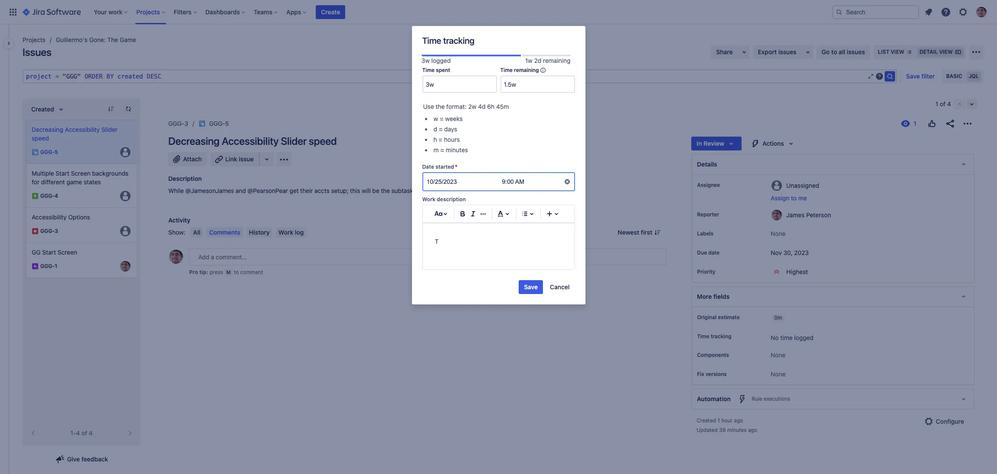 Task type: locate. For each thing, give the bounding box(es) containing it.
0 vertical spatial minutes
[[446, 146, 468, 154]]

create banner
[[0, 0, 997, 24]]

screen up game
[[71, 170, 91, 177]]

use
[[423, 103, 434, 110]]

ggg- for accessibility options
[[40, 228, 55, 234]]

Add a comment… field
[[189, 248, 667, 266]]

0 horizontal spatial remaining
[[514, 67, 539, 73]]

1 vertical spatial of
[[82, 430, 87, 437]]

time tracking inside dialog
[[422, 36, 475, 46]]

0 vertical spatial ggg-3
[[168, 120, 188, 127]]

2 view from the left
[[940, 49, 953, 55]]

minutes down hour
[[728, 427, 747, 434]]

decreasing up sub task image
[[32, 126, 63, 133]]

hour
[[722, 418, 733, 424]]

0 vertical spatial remaining
[[543, 57, 571, 64]]

create
[[321, 8, 340, 15]]

none for nov 30, 2023
[[771, 230, 786, 237]]

0 horizontal spatial logged
[[432, 57, 451, 64]]

ggg- inside ggg-5 link
[[209, 120, 225, 127]]

time tracking up 3w logged
[[422, 36, 475, 46]]

speed
[[32, 135, 49, 142], [309, 135, 337, 147]]

1 horizontal spatial issues
[[847, 48, 865, 56]]

1 horizontal spatial 1
[[718, 418, 720, 424]]

3 left ggg-5 link
[[185, 120, 188, 127]]

1 view from the left
[[891, 49, 905, 55]]

me
[[799, 194, 807, 202]]

1 vertical spatial work
[[279, 229, 293, 236]]

3 down accessibility options
[[55, 228, 58, 234]]

1 horizontal spatial decreasing
[[168, 135, 220, 147]]

save left filter
[[907, 72, 920, 80]]

Search field
[[833, 5, 919, 19]]

start for multiple
[[56, 170, 69, 177]]

logged right the time
[[795, 334, 814, 341]]

ago right 38
[[748, 427, 758, 434]]

2 vertical spatial none
[[771, 371, 786, 378]]

list
[[878, 49, 890, 55]]

1-4 of 4
[[70, 430, 93, 437]]

subtask
[[392, 187, 413, 194]]

1 vertical spatial accessibility
[[222, 135, 279, 147]]

automation element
[[692, 389, 975, 410]]

1 horizontal spatial ggg-3
[[168, 120, 188, 127]]

more fields
[[697, 293, 730, 300]]

0 vertical spatial logged
[[432, 57, 451, 64]]

0 horizontal spatial the
[[381, 187, 390, 194]]

ggg- inside ggg-3 link
[[168, 120, 185, 127]]

10/25/2023
[[427, 178, 457, 185]]

logged up spent
[[432, 57, 451, 64]]

filter
[[922, 72, 935, 80]]

0 vertical spatial screen
[[71, 170, 91, 177]]

=
[[440, 115, 444, 122], [439, 126, 443, 133], [439, 136, 443, 143], [441, 146, 444, 154]]

2 issues from the left
[[847, 48, 865, 56]]

0 horizontal spatial issues
[[779, 48, 797, 56]]

and
[[236, 187, 246, 194]]

attach button
[[168, 152, 207, 166]]

menu bar
[[189, 227, 308, 238]]

remaining
[[543, 57, 571, 64], [514, 67, 539, 73]]

different
[[41, 178, 65, 186]]

0 horizontal spatial 5
[[55, 149, 58, 156]]

save for save filter
[[907, 72, 920, 80]]

game
[[120, 36, 136, 43]]

primary element
[[5, 0, 833, 24]]

1 vertical spatial ggg-5
[[40, 149, 58, 156]]

1 vertical spatial 5
[[55, 149, 58, 156]]

comments
[[209, 229, 240, 236]]

1 vertical spatial 1
[[55, 263, 57, 270]]

0 vertical spatial ago
[[734, 418, 743, 424]]

work down help
[[422, 196, 436, 203]]

date started *
[[422, 164, 458, 170]]

work inside button
[[279, 229, 293, 236]]

export issues
[[758, 48, 797, 56]]

ggg-3 up attach button
[[168, 120, 188, 127]]

1 horizontal spatial ggg-5
[[209, 120, 229, 127]]

1 vertical spatial save
[[524, 283, 538, 291]]

0 horizontal spatial slider
[[101, 126, 118, 133]]

work left log
[[279, 229, 293, 236]]

view right detail
[[940, 49, 953, 55]]

time tracking dialog
[[412, 26, 586, 305]]

ggg-3
[[168, 120, 188, 127], [40, 228, 58, 234]]

2 horizontal spatial 1
[[936, 100, 939, 108]]

0 horizontal spatial save
[[524, 283, 538, 291]]

0 vertical spatial the
[[436, 103, 445, 110]]

= right d on the top left of page
[[439, 126, 443, 133]]

save left cancel at the bottom of page
[[524, 283, 538, 291]]

help
[[422, 187, 434, 194]]

decreasing up attach
[[168, 135, 220, 147]]

3 inside ggg-3 link
[[185, 120, 188, 127]]

the
[[436, 103, 445, 110], [381, 187, 390, 194]]

epic image
[[32, 263, 39, 270]]

= right w
[[440, 115, 444, 122]]

minutes down hours on the left top
[[446, 146, 468, 154]]

ggg- right epic icon
[[40, 263, 55, 270]]

ggg- right sub task image
[[40, 149, 55, 156]]

save
[[907, 72, 920, 80], [524, 283, 538, 291]]

work for work description
[[422, 196, 436, 203]]

0 vertical spatial save
[[907, 72, 920, 80]]

1 horizontal spatial work
[[422, 196, 436, 203]]

description
[[168, 175, 202, 182]]

fix
[[697, 371, 705, 378]]

start for gg
[[42, 249, 56, 256]]

ggg- right bug icon
[[40, 228, 55, 234]]

0 vertical spatial 1
[[936, 100, 939, 108]]

search image
[[885, 71, 896, 82]]

0 vertical spatial 3
[[185, 120, 188, 127]]

0 vertical spatial none
[[771, 230, 786, 237]]

2 none from the top
[[771, 352, 786, 359]]

0 horizontal spatial tracking
[[443, 36, 475, 46]]

45m
[[496, 103, 509, 110]]

view right "list"
[[891, 49, 905, 55]]

1
[[936, 100, 939, 108], [55, 263, 57, 270], [718, 418, 720, 424]]

1w
[[525, 57, 533, 64]]

t
[[435, 238, 439, 245]]

detail
[[920, 49, 938, 55]]

1 vertical spatial minutes
[[728, 427, 747, 434]]

0 vertical spatial work
[[422, 196, 436, 203]]

1 vertical spatial decreasing
[[168, 135, 220, 147]]

0 vertical spatial decreasing
[[32, 126, 63, 133]]

None field
[[423, 77, 496, 92], [501, 77, 574, 92], [423, 77, 496, 92], [501, 77, 574, 92]]

search image
[[836, 8, 843, 15]]

6h
[[487, 103, 495, 110]]

basic
[[947, 73, 963, 79]]

gg start screen
[[32, 249, 77, 256]]

text styles image
[[433, 209, 444, 219]]

days
[[444, 126, 457, 133]]

1 vertical spatial 3
[[55, 228, 58, 234]]

1 vertical spatial screen
[[58, 249, 77, 256]]

1 vertical spatial the
[[381, 187, 390, 194]]

1 down save filter button
[[936, 100, 939, 108]]

versions
[[706, 371, 727, 378]]

1 vertical spatial ago
[[748, 427, 758, 434]]

2 vertical spatial 1
[[718, 418, 720, 424]]

start up different
[[56, 170, 69, 177]]

ggg-5 right sub task image
[[40, 149, 58, 156]]

1 horizontal spatial time tracking
[[697, 333, 732, 340]]

remaining down 1w
[[514, 67, 539, 73]]

start right gg at left
[[42, 249, 56, 256]]

1 horizontal spatial their
[[461, 187, 474, 194]]

reporter
[[697, 211, 719, 218]]

screen inside multiple start screen backgrounds for different game states
[[71, 170, 91, 177]]

0 vertical spatial ggg-5
[[209, 120, 229, 127]]

0 vertical spatial tracking
[[443, 36, 475, 46]]

work log button
[[276, 227, 306, 238]]

logged inside time tracking dialog
[[432, 57, 451, 64]]

1 down gg start screen
[[55, 263, 57, 270]]

ggg- right ggg-3 link
[[209, 120, 225, 127]]

1 issues from the left
[[779, 48, 797, 56]]

nov
[[771, 249, 782, 256]]

james peterson image
[[120, 261, 131, 272]]

work inside time tracking dialog
[[422, 196, 436, 203]]

ago
[[734, 418, 743, 424], [748, 427, 758, 434]]

tracking down original estimate
[[711, 333, 732, 340]]

weeks
[[445, 115, 463, 122]]

h
[[434, 136, 437, 143]]

pro
[[189, 269, 198, 276]]

to inside button
[[791, 194, 797, 202]]

0 horizontal spatial ggg-3
[[40, 228, 58, 234]]

1 none from the top
[[771, 230, 786, 237]]

1 horizontal spatial speed
[[309, 135, 337, 147]]

1 vertical spatial tracking
[[711, 333, 732, 340]]

improvement image
[[32, 193, 39, 200]]

save filter
[[907, 72, 935, 80]]

1 horizontal spatial save
[[907, 72, 920, 80]]

jira software image
[[23, 7, 81, 17], [23, 7, 81, 17]]

30,
[[784, 249, 793, 256]]

1 vertical spatial ggg-3
[[40, 228, 58, 234]]

4 right 1-
[[89, 430, 93, 437]]

the right use
[[436, 103, 445, 110]]

due
[[697, 249, 707, 256]]

original estimate
[[697, 314, 740, 321]]

issues right all
[[847, 48, 865, 56]]

decreasing accessibility slider speed
[[32, 126, 118, 142], [168, 135, 337, 147]]

press
[[210, 269, 223, 276]]

for
[[32, 178, 39, 186]]

guillermo's
[[56, 36, 88, 43]]

ggg-5 up 'link'
[[209, 120, 229, 127]]

time tracking up 'components'
[[697, 333, 732, 340]]

ago right hour
[[734, 418, 743, 424]]

pro tip: press m to comment
[[189, 269, 263, 276]]

issues right export
[[779, 48, 797, 56]]

1 horizontal spatial 5
[[225, 120, 229, 127]]

history button
[[246, 227, 272, 238]]

0 horizontal spatial time tracking
[[422, 36, 475, 46]]

1 horizontal spatial the
[[436, 103, 445, 110]]

issues
[[779, 48, 797, 56], [847, 48, 865, 56]]

1 for created 1 hour ago updated 38 minutes ago
[[718, 418, 720, 424]]

1 vertical spatial slider
[[281, 135, 307, 147]]

0 horizontal spatial ago
[[734, 418, 743, 424]]

of down save filter button
[[940, 100, 946, 108]]

accessibility inside "decreasing accessibility slider speed"
[[65, 126, 100, 133]]

*
[[455, 164, 458, 170]]

rule executions
[[752, 396, 791, 402]]

5 up 'link'
[[225, 120, 229, 127]]

work
[[422, 196, 436, 203], [279, 229, 293, 236]]

logged
[[432, 57, 451, 64], [795, 334, 814, 341]]

the right be
[[381, 187, 390, 194]]

more fields element
[[692, 286, 975, 307]]

1 vertical spatial none
[[771, 352, 786, 359]]

1 for ggg-1
[[55, 263, 57, 270]]

attach
[[183, 155, 202, 163]]

4 down different
[[55, 193, 58, 199]]

1 their from the left
[[300, 187, 313, 194]]

feedback
[[81, 456, 108, 463]]

due date
[[697, 249, 720, 256]]

their right get at the left of the page
[[300, 187, 313, 194]]

tracking up 3w logged
[[443, 36, 475, 46]]

none down no at right bottom
[[771, 352, 786, 359]]

1 vertical spatial start
[[42, 249, 56, 256]]

1 horizontal spatial view
[[940, 49, 953, 55]]

1 vertical spatial logged
[[795, 334, 814, 341]]

0 horizontal spatial work
[[279, 229, 293, 236]]

1 inside created 1 hour ago updated 38 minutes ago
[[718, 418, 720, 424]]

remaining right the 2d
[[543, 57, 571, 64]]

0 vertical spatial accessibility
[[65, 126, 100, 133]]

screen
[[71, 170, 91, 177], [58, 249, 77, 256]]

w = weeks d = days h = hours m = minutes
[[434, 115, 468, 154]]

2 their from the left
[[461, 187, 474, 194]]

5 right sub task image
[[55, 149, 58, 156]]

1 horizontal spatial logged
[[795, 334, 814, 341]]

of right 1-
[[82, 430, 87, 437]]

sort descending image
[[108, 105, 115, 112]]

projects
[[23, 36, 45, 43]]

executions
[[764, 396, 791, 402]]

tracking
[[443, 36, 475, 46], [711, 333, 732, 340]]

link
[[225, 155, 237, 163]]

ggg- up attach button
[[168, 120, 185, 127]]

to left me
[[791, 194, 797, 202]]

1 horizontal spatial minutes
[[728, 427, 747, 434]]

their left 'work'
[[461, 187, 474, 194]]

ggg- right improvement image
[[40, 193, 55, 199]]

none up the executions
[[771, 371, 786, 378]]

screen right gg at left
[[58, 249, 77, 256]]

1 left hour
[[718, 418, 720, 424]]

minutes inside w = weeks d = days h = hours m = minutes
[[446, 146, 468, 154]]

0 horizontal spatial speed
[[32, 135, 49, 142]]

refresh image
[[125, 105, 132, 112]]

1 horizontal spatial slider
[[281, 135, 307, 147]]

0 vertical spatial slider
[[101, 126, 118, 133]]

sub task image
[[32, 149, 39, 156]]

save inside "button"
[[524, 283, 538, 291]]

0 horizontal spatial view
[[891, 49, 905, 55]]

start inside multiple start screen backgrounds for different game states
[[56, 170, 69, 177]]

view
[[891, 49, 905, 55], [940, 49, 953, 55]]

time down 3w at the left top
[[422, 67, 435, 73]]

0 vertical spatial time tracking
[[422, 36, 475, 46]]

1 horizontal spatial 3
[[185, 120, 188, 127]]

1 horizontal spatial remaining
[[543, 57, 571, 64]]

multiple start screen backgrounds for different game states
[[32, 170, 129, 186]]

d
[[434, 126, 437, 133]]

m
[[226, 269, 231, 275]]

view for detail view
[[940, 49, 953, 55]]

save for save
[[524, 283, 538, 291]]

0 vertical spatial start
[[56, 170, 69, 177]]

created 1 hour ago updated 38 minutes ago
[[697, 418, 758, 434]]

save inside button
[[907, 72, 920, 80]]

time up 3w logged
[[422, 36, 441, 46]]

0 horizontal spatial 1
[[55, 263, 57, 270]]

ggg-3 right bug icon
[[40, 228, 58, 234]]

0 horizontal spatial ggg-5
[[40, 149, 58, 156]]

0 horizontal spatial minutes
[[446, 146, 468, 154]]

none up nov
[[771, 230, 786, 237]]

0 horizontal spatial their
[[300, 187, 313, 194]]

1 horizontal spatial of
[[940, 100, 946, 108]]



Task type: vqa. For each thing, say whether or not it's contained in the screenshot.
Issue
yes



Task type: describe. For each thing, give the bounding box(es) containing it.
assign
[[771, 194, 790, 202]]

organize
[[436, 187, 460, 194]]

work for work log
[[279, 229, 293, 236]]

projects link
[[23, 35, 45, 45]]

minutes inside created 1 hour ago updated 38 minutes ago
[[728, 427, 747, 434]]

this
[[350, 187, 360, 194]]

1 vertical spatial remaining
[[514, 67, 539, 73]]

save button
[[519, 280, 543, 294]]

work
[[475, 187, 489, 194]]

2 vertical spatial accessibility
[[32, 213, 67, 221]]

3w
[[422, 57, 430, 64]]

nov 30, 2023
[[771, 249, 809, 256]]

the inside time tracking dialog
[[436, 103, 445, 110]]

time down original
[[697, 333, 710, 340]]

0 horizontal spatial 3
[[55, 228, 58, 234]]

italic ⌘i image
[[468, 209, 478, 219]]

1 horizontal spatial ago
[[748, 427, 758, 434]]

updated
[[697, 427, 718, 434]]

format:
[[447, 103, 467, 110]]

link issue
[[225, 155, 254, 163]]

4 down the basic
[[948, 100, 951, 108]]

created
[[697, 418, 716, 424]]

date
[[709, 249, 720, 256]]

clear image
[[564, 178, 571, 185]]

3w logged
[[422, 57, 451, 64]]

ggg-4
[[40, 193, 58, 199]]

lists image
[[520, 209, 530, 219]]

profile image of james peterson image
[[169, 250, 183, 264]]

newest first image
[[654, 229, 661, 236]]

highest
[[787, 268, 808, 276]]

to right m
[[234, 269, 239, 276]]

w
[[434, 115, 438, 122]]

0 vertical spatial of
[[940, 100, 946, 108]]

0 horizontal spatial decreasing
[[32, 126, 63, 133]]

ggg-1
[[40, 263, 57, 270]]

ggg-5 link
[[209, 118, 229, 129]]

to left help
[[415, 187, 421, 194]]

fields
[[714, 293, 730, 300]]

menu bar containing all
[[189, 227, 308, 238]]

none for none
[[771, 352, 786, 359]]

list view
[[878, 49, 905, 55]]

@jamesonjames
[[185, 187, 234, 194]]

assignee
[[697, 182, 720, 188]]

estimate
[[718, 314, 740, 321]]

0 horizontal spatial decreasing accessibility slider speed
[[32, 126, 118, 142]]

tip:
[[199, 269, 208, 276]]

go
[[822, 48, 830, 56]]

no
[[771, 334, 779, 341]]

1 horizontal spatial tracking
[[711, 333, 732, 340]]

0 vertical spatial 5
[[225, 120, 229, 127]]

assign to me button
[[771, 194, 966, 203]]

1 horizontal spatial decreasing accessibility slider speed
[[168, 135, 337, 147]]

save filter button
[[901, 69, 941, 83]]

open export issues dropdown image
[[803, 47, 813, 57]]

screen for gg
[[58, 249, 77, 256]]

38
[[719, 427, 726, 434]]

Main content area, start typing to enter text. text field
[[435, 237, 563, 247]]

4d
[[478, 103, 486, 110]]

issue
[[239, 155, 254, 163]]

jql
[[969, 73, 979, 79]]

tracking inside dialog
[[443, 36, 475, 46]]

show:
[[168, 229, 185, 236]]

spent
[[436, 67, 450, 73]]

syntax help image
[[877, 73, 884, 80]]

while
[[168, 187, 184, 194]]

0 horizontal spatial of
[[82, 430, 87, 437]]

game
[[67, 178, 82, 186]]

bold ⌘b image
[[458, 209, 468, 219]]

= right h on the top of the page
[[439, 136, 443, 143]]

3 none from the top
[[771, 371, 786, 378]]

multiple
[[32, 170, 54, 177]]

screen for multiple
[[71, 170, 91, 177]]

first
[[641, 229, 653, 236]]

components
[[697, 352, 729, 359]]

ggg- for gg start screen
[[40, 263, 55, 270]]

cancel button
[[545, 280, 575, 294]]

accessibility options
[[32, 213, 90, 221]]

log
[[295, 229, 304, 236]]

guillermo's gone: the game
[[56, 36, 136, 43]]

cancel
[[550, 283, 570, 291]]

go to all issues
[[822, 48, 865, 56]]

automation
[[697, 395, 731, 403]]

configure
[[936, 418, 965, 425]]

bug image
[[32, 228, 39, 235]]

the
[[107, 36, 118, 43]]

to left all
[[832, 48, 837, 56]]

= right m
[[441, 146, 444, 154]]

work log
[[279, 229, 304, 236]]

view for list view
[[891, 49, 905, 55]]

ggg-3 link
[[168, 118, 188, 129]]

activity
[[168, 217, 190, 224]]

date
[[422, 164, 434, 170]]

more formatting image
[[478, 209, 489, 219]]

issues
[[23, 46, 51, 58]]

export issues button
[[753, 45, 813, 59]]

comments button
[[207, 227, 243, 238]]

hours
[[444, 136, 460, 143]]

@pearsonpear
[[248, 187, 288, 194]]

time remaining
[[500, 67, 539, 73]]

all
[[839, 48, 846, 56]]

no time logged
[[771, 334, 814, 341]]

ggg- for decreasing accessibility slider speed
[[40, 149, 55, 156]]

issues inside 'button'
[[779, 48, 797, 56]]

1 vertical spatial time tracking
[[697, 333, 732, 340]]

newest first
[[618, 229, 653, 236]]

2w
[[468, 103, 477, 110]]

get
[[290, 187, 299, 194]]

2023
[[794, 249, 809, 256]]

gone:
[[89, 36, 106, 43]]

time
[[781, 334, 793, 341]]

all button
[[191, 227, 203, 238]]

newest
[[618, 229, 640, 236]]

history
[[249, 229, 270, 236]]

be
[[372, 187, 379, 194]]

use the format: 2w 4d 6h 45m
[[423, 103, 509, 110]]

detail view
[[920, 49, 953, 55]]

4 up 'give'
[[76, 430, 80, 437]]

assign to me
[[771, 194, 807, 202]]

give feedback button
[[50, 453, 113, 466]]

details element
[[692, 154, 975, 175]]

priority
[[697, 269, 716, 275]]

time up 45m
[[500, 67, 513, 73]]

1 of 4
[[936, 100, 951, 108]]

will
[[362, 187, 371, 194]]

ggg- for multiple start screen backgrounds for different game states
[[40, 193, 55, 199]]

newest first button
[[613, 227, 667, 238]]

comment
[[240, 269, 263, 276]]



